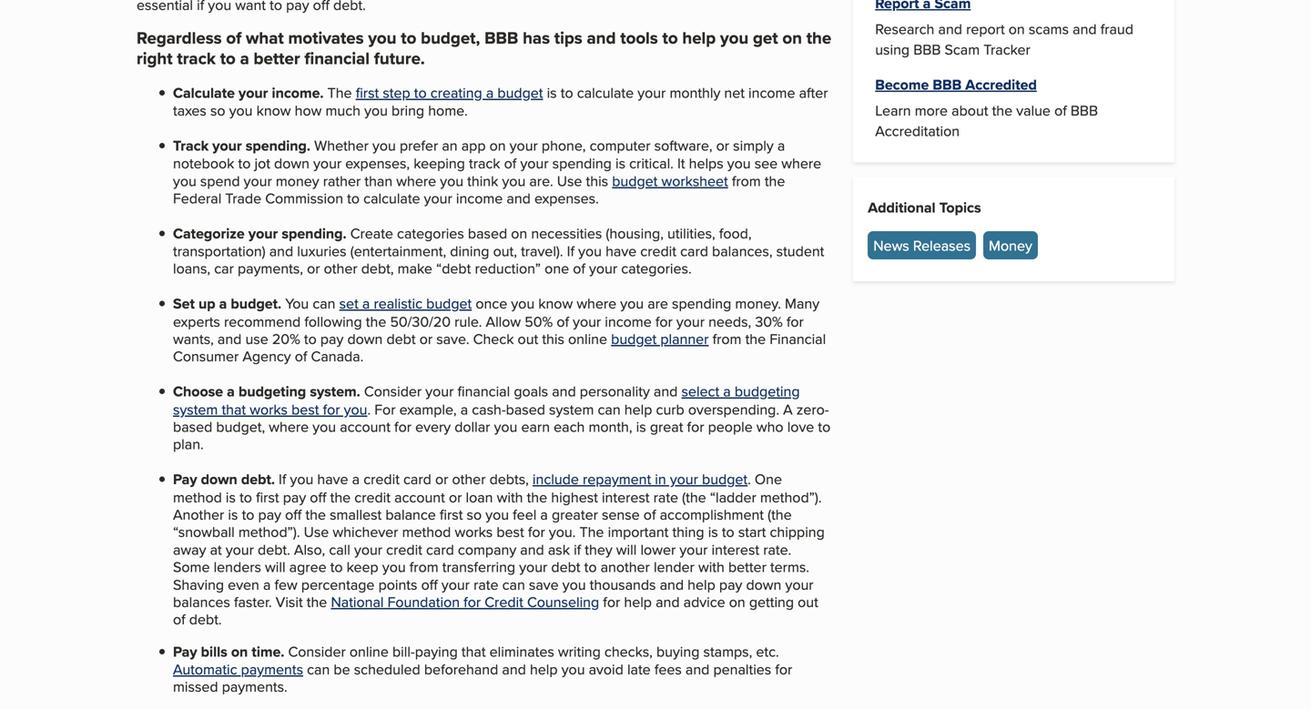 Task type: locate. For each thing, give the bounding box(es) containing it.
learn
[[875, 100, 911, 121]]

method
[[173, 486, 222, 507], [402, 521, 451, 542]]

20%
[[272, 328, 300, 349]]

has
[[523, 25, 550, 50]]

that down consumer
[[222, 399, 246, 420]]

0 horizontal spatial method").
[[238, 521, 300, 542]]

so inside the is to calculate your monthly net income after taxes so you know how much you bring home.
[[210, 100, 225, 121]]

calculate
[[577, 82, 634, 103], [363, 188, 420, 208]]

best up transferring
[[496, 521, 524, 542]]

1 horizontal spatial income
[[605, 311, 652, 332]]

zero-
[[796, 399, 829, 420]]

1 horizontal spatial consider
[[364, 381, 422, 402]]

0 horizontal spatial if
[[279, 468, 286, 489]]

your inside the is to calculate your monthly net income after taxes so you know how much you bring home.
[[638, 82, 666, 103]]

pay down debt. if you have a credit card or other debts, include repayment in your budget
[[173, 468, 748, 490]]

you left avoid
[[561, 659, 585, 680]]

0 horizontal spatial better
[[254, 46, 300, 71]]

transferring
[[442, 556, 515, 577]]

0 vertical spatial .
[[367, 399, 371, 420]]

online inside pay bills on time. consider online bill-paying that eliminates writing checks, buying stamps, etc. automatic payments
[[349, 641, 389, 662]]

spending inside once you know where you are spending money. many experts recommend following the 50/30/20 rule. allow 50% of your income for your needs, 30% for wants, and use 20% to pay down debt or save. check out this online
[[672, 293, 731, 314]]

what
[[246, 25, 284, 50]]

0 horizontal spatial consider
[[288, 641, 346, 662]]

to inside the whether you prefer an app on your phone, computer software, or simply a notebook to jot down your expenses, keeping track of your spending is critical. it helps you see where you spend your money rather than where you think you are. use this
[[238, 153, 251, 173]]

pay left bills
[[173, 641, 197, 662]]

works up transferring
[[455, 521, 493, 542]]

for left you.
[[528, 521, 545, 542]]

0 vertical spatial better
[[254, 46, 300, 71]]

so
[[210, 100, 225, 121], [467, 504, 482, 525]]

pay down plan.
[[173, 468, 197, 490]]

after
[[799, 82, 828, 103]]

your left monthly
[[638, 82, 666, 103]]

from
[[732, 170, 761, 191], [712, 328, 741, 349], [409, 556, 438, 577]]

1 horizontal spatial will
[[616, 539, 637, 560]]

2 system from the left
[[549, 399, 594, 420]]

company
[[458, 539, 516, 560]]

a right choose
[[227, 381, 235, 402]]

on right the advice
[[729, 591, 745, 612]]

balances,
[[712, 240, 773, 261]]

. for example, a cash-based system can help curb overspending. a zero- based budget, where you account for every dollar you earn each month, is great for people who love to plan.
[[173, 399, 831, 454]]

needs,
[[708, 311, 751, 332]]

pay inside pay bills on time. consider online bill-paying that eliminates writing checks, buying stamps, etc. automatic payments
[[173, 641, 197, 662]]

jot
[[254, 153, 270, 173]]

from inside from the federal trade commission to calculate your income and expenses.
[[732, 170, 761, 191]]

curb
[[656, 399, 684, 420]]

budget inside pay down debt. if you have a credit card or other debts, include repayment in your budget
[[702, 468, 748, 489]]

0 vertical spatial financial
[[304, 46, 370, 71]]

pay down set up a budget. you can set a realistic budget
[[320, 328, 344, 349]]

.
[[367, 399, 371, 420], [748, 468, 751, 489]]

goals
[[514, 381, 548, 402]]

debt. down budget, on the left bottom of page
[[241, 468, 275, 490]]

2 vertical spatial from
[[409, 556, 438, 577]]

consider for pay bills on time.
[[288, 641, 346, 662]]

with up the advice
[[698, 556, 725, 577]]

0 vertical spatial have
[[605, 240, 637, 261]]

0 vertical spatial online
[[568, 328, 607, 349]]

0 vertical spatial spending.
[[246, 135, 310, 156]]

news releases
[[873, 235, 971, 256]]

out right check
[[518, 328, 538, 349]]

1 vertical spatial know
[[538, 293, 573, 314]]

online
[[568, 328, 607, 349], [349, 641, 389, 662]]

and right the tips
[[587, 25, 616, 50]]

0 vertical spatial the
[[327, 82, 352, 103]]

account
[[340, 416, 391, 437], [394, 486, 445, 507]]

from right planner
[[712, 328, 741, 349]]

loans,
[[173, 258, 210, 279]]

for help and advice on getting out of debt.
[[173, 591, 818, 630]]

from inside 'from the financial consumer agency of canada.'
[[712, 328, 741, 349]]

of right 50%
[[557, 311, 569, 332]]

will
[[616, 539, 637, 560], [265, 556, 285, 577]]

(the up thing
[[682, 486, 706, 507]]

1 pay from the top
[[173, 468, 197, 490]]

step
[[383, 82, 410, 103]]

you inside pay down debt. if you have a credit card or other debts, include repayment in your budget
[[290, 468, 313, 489]]

down
[[274, 153, 310, 173], [347, 328, 383, 349], [201, 468, 237, 490], [746, 574, 781, 595]]

and inside for help and advice on getting out of debt.
[[656, 591, 680, 612]]

best inside select a budgeting system that works best for you
[[291, 399, 319, 420]]

for down categories.
[[655, 311, 673, 332]]

example,
[[399, 399, 457, 420]]

the right you.
[[579, 521, 604, 542]]

with right "loan"
[[497, 486, 523, 507]]

help left "writing"
[[530, 659, 558, 680]]

can inside set up a budget. you can set a realistic budget
[[313, 293, 335, 314]]

on inside bbb has tips and tools to help you get on the right track to a better financial future.
[[782, 25, 802, 50]]

fees
[[654, 659, 682, 680]]

your right "in"
[[670, 468, 698, 489]]

budget up accomplishment
[[702, 468, 748, 489]]

of inside for help and advice on getting out of debt.
[[173, 609, 185, 630]]

0 vertical spatial from
[[732, 170, 761, 191]]

1 vertical spatial have
[[317, 468, 348, 489]]

credit up the smallest
[[363, 468, 400, 489]]

is inside the whether you prefer an app on your phone, computer software, or simply a notebook to jot down your expenses, keeping track of your spending is critical. it helps you see where you spend your money rather than where you think you are. use this
[[615, 153, 625, 173]]

help down another
[[624, 591, 652, 612]]

1 horizontal spatial so
[[467, 504, 482, 525]]

and inside the "create categories based on necessities (housing, utilities, food, transportation) and luxuries (entertainment, dining out, travel). if you have credit card balances, student loans, car payments, or other debt, make "debt reduction" one of your categories."
[[269, 240, 293, 261]]

you left see
[[727, 153, 751, 173]]

better
[[254, 46, 300, 71], [728, 556, 766, 577]]

of inside . one method is to first pay off the credit account or loan with the highest interest rate (the "ladder method"). another is to pay off the smallest balance first so you feel a greater sense of accomplishment (the "snowball method"). use whichever method works best for you. the important thing is to start chipping away at your debt. also, call your credit card company and ask if they will lower your interest rate. some lenders will agree to keep you from transferring your debt to another lender with better terms. shaving even a few percentage points off your rate can save you thousands and help pay down your balances faster. visit the
[[643, 504, 656, 525]]

1 system from the left
[[173, 399, 218, 420]]

track
[[173, 135, 209, 156]]

financial
[[770, 328, 826, 349]]

much
[[325, 100, 361, 121]]

your right lower
[[679, 539, 708, 560]]

you right the keep
[[382, 556, 406, 577]]

0 vertical spatial best
[[291, 399, 319, 420]]

is inside . for example, a cash-based system can help curb overspending. a zero- based budget, where you account for every dollar you earn each month, is great for people who love to plan.
[[636, 416, 646, 437]]

income left planner
[[605, 311, 652, 332]]

pay up 'lenders'
[[258, 504, 281, 525]]

1 vertical spatial pay
[[173, 641, 197, 662]]

from up foundation in the left bottom of the page
[[409, 556, 438, 577]]

0 vertical spatial debt
[[386, 328, 416, 349]]

paying
[[415, 641, 458, 662]]

1 vertical spatial from
[[712, 328, 741, 349]]

money link
[[983, 231, 1038, 260]]

income
[[748, 82, 795, 103], [456, 188, 503, 208], [605, 311, 652, 332]]

0 horizontal spatial spending
[[552, 153, 612, 173]]

for down another
[[603, 591, 620, 612]]

and right the think
[[507, 188, 531, 208]]

down inside . one method is to first pay off the credit account or loan with the highest interest rate (the "ladder method"). another is to pay off the smallest balance first so you feel a greater sense of accomplishment (the "snowball method"). use whichever method works best for you. the important thing is to start chipping away at your debt. also, call your credit card company and ask if they will lower your interest rate. some lenders will agree to keep you from transferring your debt to another lender with better terms. shaving even a few percentage points off your rate can save you thousands and help pay down your balances faster. visit the
[[746, 574, 781, 595]]

card up the 'balance'
[[403, 468, 431, 489]]

credit up are
[[640, 240, 676, 261]]

1 vertical spatial use
[[304, 521, 329, 542]]

0 vertical spatial know
[[256, 100, 291, 121]]

from for from the federal trade commission to calculate your income and expenses.
[[732, 170, 761, 191]]

2 budgeting from the left
[[735, 381, 800, 402]]

0 horizontal spatial so
[[210, 100, 225, 121]]

if inside the "create categories based on necessities (housing, utilities, food, transportation) and luxuries (entertainment, dining out, travel). if you have credit card balances, student loans, car payments, or other debt, make "debt reduction" one of your categories."
[[567, 240, 574, 261]]

have
[[605, 240, 637, 261], [317, 468, 348, 489]]

a inside calculate your income. the first step to creating a budget
[[486, 82, 494, 103]]

necessities
[[531, 222, 602, 243]]

monthly
[[670, 82, 720, 103]]

spending up expenses.
[[552, 153, 612, 173]]

greater
[[552, 504, 598, 525]]

can left set at the top of page
[[313, 293, 335, 314]]

news
[[873, 235, 909, 256]]

the inside once you know where you are spending money. many experts recommend following the 50/30/20 rule. allow 50% of your income for your needs, 30% for wants, and use 20% to pay down debt or save. check out this online
[[366, 311, 386, 332]]

1 vertical spatial out
[[798, 591, 818, 612]]

1 horizontal spatial have
[[605, 240, 637, 261]]

spending. down commission
[[282, 222, 346, 244]]

0 horizontal spatial income
[[456, 188, 503, 208]]

the
[[806, 25, 831, 50], [992, 100, 1013, 121], [765, 170, 785, 191], [366, 311, 386, 332], [745, 328, 766, 349], [330, 486, 351, 507], [527, 486, 547, 507], [305, 504, 326, 525], [307, 591, 327, 612]]

you inside bbb has tips and tools to help you get on the right track to a better financial future.
[[720, 25, 749, 50]]

1 horizontal spatial account
[[394, 486, 445, 507]]

account left "loan"
[[394, 486, 445, 507]]

a left cash-
[[460, 399, 468, 420]]

help left curb
[[624, 399, 652, 420]]

foundation
[[387, 591, 460, 612]]

to inside . for example, a cash-based system can help curb overspending. a zero- based budget, where you account for every dollar you earn each month, is great for people who love to plan.
[[818, 416, 831, 437]]

and down lower
[[660, 574, 684, 595]]

1 horizontal spatial calculate
[[577, 82, 634, 103]]

your left ask
[[519, 556, 547, 577]]

national foundation for credit counseling
[[331, 591, 599, 612]]

1 horizontal spatial if
[[567, 240, 574, 261]]

consider inside choose a budgeting system. consider your financial goals and personality and
[[364, 381, 422, 402]]

pay for down
[[173, 468, 197, 490]]

1 horizontal spatial the
[[579, 521, 604, 542]]

categorize your spending.
[[173, 222, 346, 244]]

1 horizontal spatial spending
[[672, 293, 731, 314]]

. inside . one method is to first pay off the credit account or loan with the highest interest rate (the "ladder method"). another is to pay off the smallest balance first so you feel a greater sense of accomplishment (the "snowball method"). use whichever method works best for you. the important thing is to start chipping away at your debt. also, call your credit card company and ask if they will lower your interest rate. some lenders will agree to keep you from transferring your debt to another lender with better terms. shaving even a few percentage points off your rate can save you thousands and help pay down your balances faster. visit the
[[748, 468, 751, 489]]

0 vertical spatial account
[[340, 416, 391, 437]]

0 horizontal spatial account
[[340, 416, 391, 437]]

budget
[[421, 25, 476, 50], [497, 82, 543, 103], [612, 170, 658, 191], [426, 293, 472, 314], [611, 328, 657, 349], [702, 468, 748, 489]]

scam
[[945, 39, 980, 60]]

of right the think
[[504, 153, 517, 173]]

this right allow at left
[[542, 328, 564, 349]]

who
[[756, 416, 783, 437]]

where right budget, on the left bottom of page
[[269, 416, 309, 437]]

consider inside pay bills on time. consider online bill-paying that eliminates writing checks, buying stamps, etc. automatic payments
[[288, 641, 346, 662]]

1 vertical spatial consider
[[288, 641, 346, 662]]

0 vertical spatial if
[[567, 240, 574, 261]]

out inside once you know where you are spending money. many experts recommend following the 50/30/20 rule. allow 50% of your income for your needs, 30% for wants, and use 20% to pay down debt or save. check out this online
[[518, 328, 538, 349]]

works inside select a budgeting system that works best for you
[[250, 399, 288, 420]]

income inside from the federal trade commission to calculate your income and expenses.
[[456, 188, 503, 208]]

works down agency
[[250, 399, 288, 420]]

earn
[[521, 416, 550, 437]]

0 horizontal spatial that
[[222, 399, 246, 420]]

have up the smallest
[[317, 468, 348, 489]]

releases
[[913, 235, 971, 256]]

help inside bbb has tips and tools to help you get on the right track to a better financial future.
[[682, 25, 716, 50]]

1 horizontal spatial budgeting
[[735, 381, 800, 402]]

your inside from the federal trade commission to calculate your income and expenses.
[[424, 188, 452, 208]]

0 horizontal spatial know
[[256, 100, 291, 121]]

1 horizontal spatial best
[[496, 521, 524, 542]]

select a budgeting system that works best for you link
[[173, 381, 800, 420]]

the down money.
[[745, 328, 766, 349]]

other
[[324, 258, 357, 279], [452, 468, 486, 489]]

out inside for help and advice on getting out of debt.
[[798, 591, 818, 612]]

great
[[650, 416, 683, 437]]

pay for bills
[[173, 641, 197, 662]]

0 vertical spatial method
[[173, 486, 222, 507]]

0 horizontal spatial have
[[317, 468, 348, 489]]

to left than
[[347, 188, 360, 208]]

help down thing
[[688, 574, 715, 595]]

plan.
[[173, 434, 204, 454]]

debt. up bills
[[189, 609, 222, 630]]

1 horizontal spatial system
[[549, 399, 594, 420]]

0 vertical spatial that
[[222, 399, 246, 420]]

of right the sense
[[643, 504, 656, 525]]

financial up dollar
[[457, 381, 510, 402]]

first step to creating a budget link
[[356, 82, 543, 103]]

your inside the "create categories based on necessities (housing, utilities, food, transportation) and luxuries (entertainment, dining out, travel). if you have credit card balances, student loans, car payments, or other debt, make "debt reduction" one of your categories."
[[589, 258, 617, 279]]

a right creating
[[486, 82, 494, 103]]

can inside . for example, a cash-based system can help curb overspending. a zero- based budget, where you account for every dollar you earn each month, is great for people who love to plan.
[[598, 399, 621, 420]]

0 vertical spatial spending
[[552, 153, 612, 173]]

on up reduction"
[[511, 222, 527, 243]]

1 horizontal spatial .
[[748, 468, 751, 489]]

a inside set up a budget. you can set a realistic budget
[[362, 293, 370, 314]]

0 vertical spatial out
[[518, 328, 538, 349]]

or inside once you know where you are spending money. many experts recommend following the 50/30/20 rule. allow 50% of your income for your needs, 30% for wants, and use 20% to pay down debt or save. check out this online
[[419, 328, 433, 349]]

account inside . one method is to first pay off the credit account or loan with the highest interest rate (the "ladder method"). another is to pay off the smallest balance first so you feel a greater sense of accomplishment (the "snowball method"). use whichever method works best for you. the important thing is to start chipping away at your debt. also, call your credit card company and ask if they will lower your interest rate. some lenders will agree to keep you from transferring your debt to another lender with better terms. shaving even a few percentage points off your rate can save you thousands and help pay down your balances faster. visit the
[[394, 486, 445, 507]]

think
[[467, 170, 498, 191]]

see
[[754, 153, 778, 173]]

the down simply at the top right
[[765, 170, 785, 191]]

0 horizontal spatial this
[[542, 328, 564, 349]]

1 vertical spatial .
[[748, 468, 751, 489]]

can inside . one method is to first pay off the credit account or loan with the highest interest rate (the "ladder method"). another is to pay off the smallest balance first so you feel a greater sense of accomplishment (the "snowball method"). use whichever method works best for you. the important thing is to start chipping away at your debt. also, call your credit card company and ask if they will lower your interest rate. some lenders will agree to keep you from transferring your debt to another lender with better terms. shaving even a few percentage points off your rate can save you thousands and help pay down your balances faster. visit the
[[502, 574, 525, 595]]

fraud
[[1100, 18, 1133, 39]]

money
[[276, 170, 319, 191]]

have right necessities
[[605, 240, 637, 261]]

1 horizontal spatial better
[[728, 556, 766, 577]]

1 vertical spatial works
[[455, 521, 493, 542]]

1 horizontal spatial method").
[[760, 486, 822, 507]]

1 vertical spatial account
[[394, 486, 445, 507]]

bbb right using
[[913, 39, 941, 60]]

1 horizontal spatial other
[[452, 468, 486, 489]]

card
[[680, 240, 708, 261], [403, 468, 431, 489], [426, 539, 454, 560]]

from down simply at the top right
[[732, 170, 761, 191]]

budgeting inside select a budgeting system that works best for you
[[735, 381, 800, 402]]

1 vertical spatial interest
[[712, 539, 759, 560]]

month,
[[589, 416, 632, 437]]

for inside for help and advice on getting out of debt.
[[603, 591, 620, 612]]

1 vertical spatial better
[[728, 556, 766, 577]]

0 horizontal spatial best
[[291, 399, 319, 420]]

0 vertical spatial this
[[586, 170, 608, 191]]

down inside the whether you prefer an app on your phone, computer software, or simply a notebook to jot down your expenses, keeping track of your spending is critical. it helps you see where you spend your money rather than where you think you are. use this
[[274, 153, 310, 173]]

of inside 'from the financial consumer agency of canada.'
[[295, 346, 307, 367]]

0 vertical spatial other
[[324, 258, 357, 279]]

using
[[875, 39, 910, 60]]

other inside the "create categories based on necessities (housing, utilities, food, transportation) and luxuries (entertainment, dining out, travel). if you have credit card balances, student loans, car payments, or other debt, make "debt reduction" one of your categories."
[[324, 258, 357, 279]]

consider up the every
[[364, 381, 422, 402]]

2 pay from the top
[[173, 641, 197, 662]]

of right agency
[[295, 346, 307, 367]]

1 horizontal spatial out
[[798, 591, 818, 612]]

0 horizontal spatial online
[[349, 641, 389, 662]]

bbb
[[484, 25, 518, 50], [913, 39, 941, 60], [933, 74, 962, 95], [1071, 100, 1098, 121]]

account inside . for example, a cash-based system can help curb overspending. a zero- based budget, where you account for every dollar you earn each month, is great for people who love to plan.
[[340, 416, 391, 437]]

from the financial consumer agency of canada.
[[173, 328, 826, 367]]

other up set at the top of page
[[324, 258, 357, 279]]

1 horizontal spatial that
[[461, 641, 486, 662]]

debt. inside . one method is to first pay off the credit account or loan with the highest interest rate (the "ladder method"). another is to pay off the smallest balance first so you feel a greater sense of accomplishment (the "snowball method"). use whichever method works best for you. the important thing is to start chipping away at your debt. also, call your credit card company and ask if they will lower your interest rate. some lenders will agree to keep you from transferring your debt to another lender with better terms. shaving even a few percentage points off your rate can save you thousands and help pay down your balances faster. visit the
[[258, 539, 290, 560]]

can be scheduled beforehand and help you avoid late fees and penalties for missed payments.
[[173, 659, 792, 697]]

system up plan.
[[173, 399, 218, 420]]

expenses,
[[345, 153, 410, 173]]

1 horizontal spatial debt
[[551, 556, 580, 577]]

. left one
[[748, 468, 751, 489]]

0 horizontal spatial system
[[173, 399, 218, 420]]

you inside select a budgeting system that works best for you
[[344, 399, 367, 420]]

accomplishment
[[660, 504, 764, 525]]

down down set at the top of page
[[347, 328, 383, 349]]

1 vertical spatial method
[[402, 521, 451, 542]]

can inside can be scheduled beforehand and help you avoid late fees and penalties for missed payments.
[[307, 659, 330, 680]]

your down keeping
[[424, 188, 452, 208]]

track up calculate
[[177, 46, 216, 71]]

and inside from the federal trade commission to calculate your income and expenses.
[[507, 188, 531, 208]]

1 vertical spatial if
[[279, 468, 286, 489]]

1 horizontal spatial interest
[[712, 539, 759, 560]]

bbb inside research and report on scams and fraud using bbb scam tracker
[[913, 39, 941, 60]]

computer
[[590, 135, 651, 156]]

for inside can be scheduled beforehand and help you avoid late fees and penalties for missed payments.
[[775, 659, 792, 680]]

or inside . one method is to first pay off the credit account or loan with the highest interest rate (the "ladder method"). another is to pay off the smallest balance first so you feel a greater sense of accomplishment (the "snowball method"). use whichever method works best for you. the important thing is to start chipping away at your debt. also, call your credit card company and ask if they will lower your interest rate. some lenders will agree to keep you from transferring your debt to another lender with better terms. shaving even a few percentage points off your rate can save you thousands and help pay down your balances faster. visit the
[[449, 486, 462, 507]]

report
[[966, 18, 1005, 39]]

0 vertical spatial pay
[[173, 468, 197, 490]]

that right paying
[[461, 641, 486, 662]]

about
[[952, 100, 988, 121]]

rate
[[653, 486, 678, 507], [473, 574, 498, 595]]

beforehand
[[424, 659, 498, 680]]

0 horizontal spatial method
[[173, 486, 222, 507]]

personality
[[580, 381, 650, 402]]

travel).
[[521, 240, 563, 261]]

an
[[442, 135, 458, 156]]

0 vertical spatial calculate
[[577, 82, 634, 103]]

the inside bbb has tips and tools to help you get on the right track to a better financial future.
[[806, 25, 831, 50]]

0 vertical spatial income
[[748, 82, 795, 103]]

dollar
[[454, 416, 490, 437]]

. for choose a budgeting system.
[[367, 399, 371, 420]]

this down computer
[[586, 170, 608, 191]]

to inside once you know where you are spending money. many experts recommend following the 50/30/20 rule. allow 50% of your income for your needs, 30% for wants, and use 20% to pay down debt or save. check out this online
[[304, 328, 317, 349]]

help inside for help and advice on getting out of debt.
[[624, 591, 652, 612]]

2 vertical spatial debt.
[[189, 609, 222, 630]]

categorize
[[173, 222, 245, 244]]

1 horizontal spatial track
[[469, 153, 500, 173]]

2 vertical spatial income
[[605, 311, 652, 332]]

so right taxes
[[210, 100, 225, 121]]

1 horizontal spatial rate
[[653, 486, 678, 507]]

recommend
[[224, 311, 301, 332]]

1 vertical spatial debt
[[551, 556, 580, 577]]

1 vertical spatial other
[[452, 468, 486, 489]]

tools
[[620, 25, 658, 50]]

your right one
[[589, 258, 617, 279]]

to inside the is to calculate your monthly net income after taxes so you know how much you bring home.
[[561, 82, 573, 103]]

1 horizontal spatial first
[[356, 82, 379, 103]]

income inside the is to calculate your monthly net income after taxes so you know how much you bring home.
[[748, 82, 795, 103]]

1 horizontal spatial method
[[402, 521, 451, 542]]

0 horizontal spatial interest
[[602, 486, 650, 507]]

your right are
[[676, 311, 705, 332]]

you inside the "create categories based on necessities (housing, utilities, food, transportation) and luxuries (entertainment, dining out, travel). if you have credit card balances, student loans, car payments, or other debt, make "debt reduction" one of your categories."
[[578, 240, 602, 261]]

interest
[[602, 486, 650, 507], [712, 539, 759, 560]]

use inside the whether you prefer an app on your phone, computer software, or simply a notebook to jot down your expenses, keeping track of your spending is critical. it helps you see where you spend your money rather than where you think you are. use this
[[557, 170, 582, 191]]

debt. left also,
[[258, 539, 290, 560]]

1 vertical spatial rate
[[473, 574, 498, 595]]

set
[[173, 293, 195, 314]]

of inside become bbb accredited learn more about the value of bbb accreditation
[[1054, 100, 1067, 121]]

or inside the whether you prefer an app on your phone, computer software, or simply a notebook to jot down your expenses, keeping track of your spending is critical. it helps you see where you spend your money rather than where you think you are. use this
[[716, 135, 729, 156]]

0 horizontal spatial track
[[177, 46, 216, 71]]

of right value on the right
[[1054, 100, 1067, 121]]

card inside pay down debt. if you have a credit card or other debts, include repayment in your budget
[[403, 468, 431, 489]]

have inside the "create categories based on necessities (housing, utilities, food, transportation) and luxuries (entertainment, dining out, travel). if you have credit card balances, student loans, car payments, or other debt, make "debt reduction" one of your categories."
[[605, 240, 637, 261]]

shaving
[[173, 574, 224, 595]]

your inside choose a budgeting system. consider your financial goals and personality and
[[425, 381, 454, 402]]

so inside . one method is to first pay off the credit account or loan with the highest interest rate (the "ladder method"). another is to pay off the smallest balance first so you feel a greater sense of accomplishment (the "snowball method"). use whichever method works best for you. the important thing is to start chipping away at your debt. also, call your credit card company and ask if they will lower your interest rate. some lenders will agree to keep you from transferring your debt to another lender with better terms. shaving even a few percentage points off your rate can save you thousands and help pay down your balances faster. visit the
[[467, 504, 482, 525]]

0 horizontal spatial .
[[367, 399, 371, 420]]

system
[[173, 399, 218, 420], [549, 399, 594, 420]]

net
[[724, 82, 745, 103]]

1 horizontal spatial use
[[557, 170, 582, 191]]

0 horizontal spatial other
[[324, 258, 357, 279]]

debt,
[[361, 258, 394, 279]]

0 vertical spatial rate
[[653, 486, 678, 507]]

help up monthly
[[682, 25, 716, 50]]

pay
[[320, 328, 344, 349], [283, 486, 306, 507], [258, 504, 281, 525], [719, 574, 742, 595]]

with
[[497, 486, 523, 507], [698, 556, 725, 577]]

national
[[331, 591, 384, 612]]

2 horizontal spatial income
[[748, 82, 795, 103]]

1 budgeting from the left
[[238, 381, 306, 402]]

1 vertical spatial income
[[456, 188, 503, 208]]

use inside . one method is to first pay off the credit account or loan with the highest interest rate (the "ladder method"). another is to pay off the smallest balance first so you feel a greater sense of accomplishment (the "snowball method"). use whichever method works best for you. the important thing is to start chipping away at your debt. also, call your credit card company and ask if they will lower your interest rate. some lenders will agree to keep you from transferring your debt to another lender with better terms. shaving even a few percentage points off your rate can save you thousands and help pay down your balances faster. visit the
[[304, 521, 329, 542]]

to up calculate
[[220, 46, 236, 71]]



Task type: vqa. For each thing, say whether or not it's contained in the screenshot.
MORE ABOUT YOUR LOCAL BBB link
no



Task type: describe. For each thing, give the bounding box(es) containing it.
a right feel
[[540, 504, 548, 525]]

down up another
[[201, 468, 237, 490]]

you
[[285, 293, 309, 314]]

0 horizontal spatial off
[[285, 504, 302, 525]]

budgeting for choose
[[238, 381, 306, 402]]

some
[[173, 556, 210, 577]]

30%
[[755, 311, 783, 332]]

where inside once you know where you are spending money. many experts recommend following the 50/30/20 rule. allow 50% of your income for your needs, 30% for wants, and use 20% to pay down debt or save. check out this online
[[577, 293, 617, 314]]

you left feel
[[485, 504, 509, 525]]

for left credit
[[464, 591, 481, 612]]

your right 50%
[[573, 311, 601, 332]]

from inside . one method is to first pay off the credit account or loan with the highest interest rate (the "ladder method"). another is to pay off the smallest balance first so you feel a greater sense of accomplishment (the "snowball method"). use whichever method works best for you. the important thing is to start chipping away at your debt. also, call your credit card company and ask if they will lower your interest rate. some lenders will agree to keep you from transferring your debt to another lender with better terms. shaving even a few percentage points off your rate can save you thousands and help pay down your balances faster. visit the
[[409, 556, 438, 577]]

1 horizontal spatial off
[[310, 486, 326, 507]]

luxuries
[[297, 240, 347, 261]]

bbb has tips and tools to help you get on the right track to a better financial future.
[[137, 25, 831, 71]]

a inside pay down debt. if you have a credit card or other debts, include repayment in your budget
[[352, 468, 360, 489]]

one
[[545, 258, 569, 279]]

calculate inside from the federal trade commission to calculate your income and expenses.
[[363, 188, 420, 208]]

software,
[[654, 135, 712, 156]]

your up "are."
[[510, 135, 538, 156]]

a inside the whether you prefer an app on your phone, computer software, or simply a notebook to jot down your expenses, keeping track of your spending is critical. it helps you see where you spend your money rather than where you think you are. use this
[[777, 135, 785, 156]]

at
[[210, 539, 222, 560]]

your down rate.
[[785, 574, 814, 595]]

you left 'prefer'
[[372, 135, 396, 156]]

that inside select a budgeting system that works best for you
[[222, 399, 246, 420]]

you up track your spending.
[[229, 100, 253, 121]]

balance
[[385, 504, 436, 525]]

budget down computer
[[612, 170, 658, 191]]

budget up 'first step to creating a budget' link in the left top of the page
[[421, 25, 476, 50]]

buying
[[656, 641, 700, 662]]

where right see
[[781, 153, 821, 173]]

know inside once you know where you are spending money. many experts recommend following the 50/30/20 rule. allow 50% of your income for your needs, 30% for wants, and use 20% to pay down debt or save. check out this online
[[538, 293, 573, 314]]

down inside once you know where you are spending money. many experts recommend following the 50/30/20 rule. allow 50% of your income for your needs, 30% for wants, and use 20% to pay down debt or save. check out this online
[[347, 328, 383, 349]]

and left fraud
[[1073, 18, 1097, 39]]

away
[[173, 539, 206, 560]]

on inside for help and advice on getting out of debt.
[[729, 591, 745, 612]]

bbb up more
[[933, 74, 962, 95]]

online inside once you know where you are spending money. many experts recommend following the 50/30/20 rule. allow 50% of your income for your needs, 30% for wants, and use 20% to pay down debt or save. check out this online
[[568, 328, 607, 349]]

visit
[[276, 591, 303, 612]]

and right beforehand
[[502, 659, 526, 680]]

or inside pay down debt. if you have a credit card or other debts, include repayment in your budget
[[435, 468, 448, 489]]

a inside . for example, a cash-based system can help curb overspending. a zero- based budget, where you account for every dollar you earn each month, is great for people who love to plan.
[[460, 399, 468, 420]]

your right call
[[354, 539, 382, 560]]

for inside . one method is to first pay off the credit account or loan with the highest interest rate (the "ladder method"). another is to pay off the smallest balance first so you feel a greater sense of accomplishment (the "snowball method"). use whichever method works best for you. the important thing is to start chipping away at your debt. also, call your credit card company and ask if they will lower your interest rate. some lenders will agree to keep you from transferring your debt to another lender with better terms. shaving even a few percentage points off your rate can save you thousands and help pay down your balances faster. visit the
[[528, 521, 545, 542]]

you.
[[549, 521, 576, 542]]

bbb right value on the right
[[1071, 100, 1098, 121]]

know inside the is to calculate your monthly net income after taxes so you know how much you bring home.
[[256, 100, 291, 121]]

debts,
[[489, 468, 529, 489]]

your up spend
[[212, 135, 242, 156]]

where inside . for example, a cash-based system can help curb overspending. a zero- based budget, where you account for every dollar you earn each month, is great for people who love to plan.
[[269, 416, 309, 437]]

credit inside pay down debt. if you have a credit card or other debts, include repayment in your budget
[[363, 468, 400, 489]]

time.
[[252, 641, 284, 662]]

following
[[304, 311, 362, 332]]

set up a budget. you can set a realistic budget
[[173, 293, 472, 314]]

best inside . one method is to first pay off the credit account or loan with the highest interest rate (the "ladder method"). another is to pay off the smallest balance first so you feel a greater sense of accomplishment (the "snowball method"). use whichever method works best for you. the important thing is to start chipping away at your debt. also, call your credit card company and ask if they will lower your interest rate. some lenders will agree to keep you from transferring your debt to another lender with better terms. shaving even a few percentage points off your rate can save you thousands and help pay down your balances faster. visit the
[[496, 521, 524, 542]]

0 horizontal spatial (the
[[682, 486, 706, 507]]

budget inside set up a budget. you can set a realistic budget
[[426, 293, 472, 314]]

where down 'prefer'
[[396, 170, 436, 191]]

for inside select a budgeting system that works best for you
[[323, 399, 340, 420]]

0 horizontal spatial first
[[256, 486, 279, 507]]

pay up also,
[[283, 486, 306, 507]]

simply
[[733, 135, 774, 156]]

credit up points
[[386, 539, 422, 560]]

keeping
[[414, 153, 465, 173]]

0 vertical spatial debt.
[[241, 468, 275, 490]]

than
[[365, 170, 393, 191]]

you left 'bring'
[[364, 100, 388, 121]]

on inside the "create categories based on necessities (housing, utilities, food, transportation) and luxuries (entertainment, dining out, travel). if you have credit card balances, student loans, car payments, or other debt, make "debt reduction" one of your categories."
[[511, 222, 527, 243]]

become bbb accredited link
[[875, 74, 1037, 95]]

prefer
[[400, 135, 438, 156]]

the inside become bbb accredited learn more about the value of bbb accreditation
[[992, 100, 1013, 121]]

of inside the "create categories based on necessities (housing, utilities, food, transportation) and luxuries (entertainment, dining out, travel). if you have credit card balances, student loans, car payments, or other debt, make "debt reduction" one of your categories."
[[573, 258, 585, 279]]

set
[[339, 293, 358, 314]]

you left spend
[[173, 170, 196, 191]]

student
[[776, 240, 824, 261]]

dining
[[450, 240, 489, 261]]

from for from the financial consumer agency of canada.
[[712, 328, 741, 349]]

a right "up"
[[219, 293, 227, 314]]

your up commission
[[313, 153, 342, 173]]

0 horizontal spatial rate
[[473, 574, 498, 595]]

1 horizontal spatial (the
[[768, 504, 792, 525]]

for right 30%
[[786, 311, 804, 332]]

it
[[677, 153, 685, 173]]

lower
[[640, 539, 676, 560]]

your inside pay down debt. if you have a credit card or other debts, include repayment in your budget
[[670, 468, 698, 489]]

smallest
[[330, 504, 382, 525]]

you left earn
[[494, 416, 517, 437]]

whether you prefer an app on your phone, computer software, or simply a notebook to jot down your expenses, keeping track of your spending is critical. it helps you see where you spend your money rather than where you think you are. use this
[[173, 135, 821, 191]]

you left are
[[620, 293, 644, 314]]

have inside pay down debt. if you have a credit card or other debts, include repayment in your budget
[[317, 468, 348, 489]]

to right if
[[584, 556, 597, 577]]

help inside . one method is to first pay off the credit account or loan with the highest interest rate (the "ladder method"). another is to pay off the smallest balance first so you feel a greater sense of accomplishment (the "snowball method"). use whichever method works best for you. the important thing is to start chipping away at your debt. also, call your credit card company and ask if they will lower your interest rate. some lenders will agree to keep you from transferring your debt to another lender with better terms. shaving even a few percentage points off your rate can save you thousands and help pay down your balances faster. visit the
[[688, 574, 715, 595]]

a left few
[[263, 574, 271, 595]]

scheduled
[[354, 659, 420, 680]]

regardless
[[137, 25, 222, 50]]

"debt
[[436, 258, 471, 279]]

reduction"
[[475, 258, 541, 279]]

the inside calculate your income. the first step to creating a budget
[[327, 82, 352, 103]]

of inside the whether you prefer an app on your phone, computer software, or simply a notebook to jot down your expenses, keeping track of your spending is critical. it helps you see where you spend your money rather than where you think you are. use this
[[504, 153, 517, 173]]

highest
[[551, 486, 598, 507]]

budget down are
[[611, 328, 657, 349]]

bbb inside bbb has tips and tools to help you get on the right track to a better financial future.
[[484, 25, 518, 50]]

the left the highest
[[527, 486, 547, 507]]

advice
[[683, 591, 725, 612]]

to up step
[[401, 25, 416, 50]]

to right tools on the top of the page
[[662, 25, 678, 50]]

financial inside choose a budgeting system. consider your financial goals and personality and
[[457, 381, 510, 402]]

and right goals
[[552, 381, 576, 402]]

works inside . one method is to first pay off the credit account or loan with the highest interest rate (the "ladder method"). another is to pay off the smallest balance first so you feel a greater sense of accomplishment (the "snowball method"). use whichever method works best for you. the important thing is to start chipping away at your debt. also, call your credit card company and ask if they will lower your interest rate. some lenders will agree to keep you from transferring your debt to another lender with better terms. shaving even a few percentage points off your rate can save you thousands and help pay down your balances faster. visit the
[[455, 521, 493, 542]]

you left the think
[[440, 170, 463, 191]]

trade
[[225, 188, 261, 208]]

1 horizontal spatial with
[[698, 556, 725, 577]]

allow
[[486, 311, 521, 332]]

financial inside bbb has tips and tools to help you get on the right track to a better financial future.
[[304, 46, 370, 71]]

0 horizontal spatial with
[[497, 486, 523, 507]]

system inside . for example, a cash-based system can help curb overspending. a zero- based budget, where you account for every dollar you earn each month, is great for people who love to plan.
[[549, 399, 594, 420]]

this inside the whether you prefer an app on your phone, computer software, or simply a notebook to jot down your expenses, keeping track of your spending is critical. it helps you see where you spend your money rather than where you think you are. use this
[[586, 170, 608, 191]]

card inside the "create categories based on necessities (housing, utilities, food, transportation) and luxuries (entertainment, dining out, travel). if you have credit card balances, student loans, car payments, or other debt, make "debt reduction" one of your categories."
[[680, 240, 708, 261]]

regardless of what motivates you to budget ,
[[137, 25, 480, 50]]

calculate inside the is to calculate your monthly net income after taxes so you know how much you bring home.
[[577, 82, 634, 103]]

this inside once you know where you are spending money. many experts recommend following the 50/30/20 rule. allow 50% of your income for your needs, 30% for wants, and use 20% to pay down debt or save. check out this online
[[542, 328, 564, 349]]

credit inside the "create categories based on necessities (housing, utilities, food, transportation) and luxuries (entertainment, dining out, travel). if you have credit card balances, student loans, car payments, or other debt, make "debt reduction" one of your categories."
[[640, 240, 676, 261]]

and left report
[[938, 18, 962, 39]]

motivates
[[288, 25, 364, 50]]

lenders
[[214, 556, 261, 577]]

realistic
[[374, 293, 422, 314]]

your left income.
[[239, 82, 268, 103]]

a
[[783, 399, 793, 420]]

phone,
[[542, 135, 586, 156]]

experts
[[173, 311, 220, 332]]

the up the whichever
[[330, 486, 351, 507]]

checks,
[[604, 641, 653, 662]]

better inside . one method is to first pay off the credit account or loan with the highest interest rate (the "ladder method"). another is to pay off the smallest balance first so you feel a greater sense of accomplishment (the "snowball method"). use whichever method works best for you. the important thing is to start chipping away at your debt. also, call your credit card company and ask if they will lower your interest rate. some lenders will agree to keep you from transferring your debt to another lender with better terms. shaving even a few percentage points off your rate can save you thousands and help pay down your balances faster. visit the
[[728, 556, 766, 577]]

accreditation
[[875, 120, 960, 141]]

the right visit in the bottom of the page
[[307, 591, 327, 612]]

if
[[574, 539, 581, 560]]

system inside select a budgeting system that works best for you
[[173, 399, 218, 420]]

to inside calculate your income. the first step to creating a budget
[[414, 82, 427, 103]]

better inside bbb has tips and tools to help you get on the right track to a better financial future.
[[254, 46, 300, 71]]

consider for choose a budgeting system.
[[364, 381, 422, 402]]

budgeting for select
[[735, 381, 800, 402]]

and right fees
[[685, 659, 710, 680]]

on inside the whether you prefer an app on your phone, computer software, or simply a notebook to jot down your expenses, keeping track of your spending is critical. it helps you see where you spend your money rather than where you think you are. use this
[[489, 135, 506, 156]]

counseling
[[527, 591, 599, 612]]

0 vertical spatial method").
[[760, 486, 822, 507]]

pay left getting
[[719, 574, 742, 595]]

the inside from the federal trade commission to calculate your income and expenses.
[[765, 170, 785, 191]]

based inside the "create categories based on necessities (housing, utilities, food, transportation) and luxuries (entertainment, dining out, travel). if you have credit card balances, student loans, car payments, or other debt, make "debt reduction" one of your categories."
[[468, 222, 507, 243]]

your right spend
[[244, 170, 272, 191]]

from the federal trade commission to calculate your income and expenses.
[[173, 170, 785, 208]]

spending. for track your spending.
[[246, 135, 310, 156]]

and left select
[[654, 381, 678, 402]]

future.
[[374, 46, 425, 71]]

accredited
[[965, 74, 1037, 95]]

choose a budgeting system. consider your financial goals and personality and
[[173, 381, 681, 402]]

avoid
[[589, 659, 623, 680]]

repayment
[[583, 468, 651, 489]]

if inside pay down debt. if you have a credit card or other debts, include repayment in your budget
[[279, 468, 286, 489]]

1 vertical spatial method").
[[238, 521, 300, 542]]

payments.
[[222, 676, 287, 697]]

include
[[533, 468, 579, 489]]

to left start
[[722, 521, 734, 542]]

federal
[[173, 188, 222, 208]]

spending inside the whether you prefer an app on your phone, computer software, or simply a notebook to jot down your expenses, keeping track of your spending is critical. it helps you see where you spend your money rather than where you think you are. use this
[[552, 153, 612, 173]]

stamps,
[[703, 641, 752, 662]]

track inside bbb has tips and tools to help you get on the right track to a better financial future.
[[177, 46, 216, 71]]

of left what
[[226, 25, 241, 50]]

scams
[[1029, 18, 1069, 39]]

for left the every
[[394, 416, 412, 437]]

spending. for categorize your spending.
[[282, 222, 346, 244]]

first inside calculate your income. the first step to creating a budget
[[356, 82, 379, 103]]

you left "are."
[[502, 170, 526, 191]]

help inside . for example, a cash-based system can help curb overspending. a zero- based budget, where you account for every dollar you earn each month, is great for people who love to plan.
[[624, 399, 652, 420]]

your down 'company'
[[441, 574, 470, 595]]

"snowball
[[173, 521, 235, 542]]

your up expenses.
[[520, 153, 549, 173]]

a inside bbb has tips and tools to help you get on the right track to a better financial future.
[[240, 46, 249, 71]]

your right at
[[226, 539, 254, 560]]

once
[[476, 293, 507, 314]]

chipping
[[770, 521, 825, 542]]

agency
[[242, 346, 291, 367]]

choose
[[173, 381, 223, 402]]

you right save
[[562, 574, 586, 595]]

budget planner link
[[611, 328, 709, 349]]

help inside can be scheduled beforehand and help you avoid late fees and penalties for missed payments.
[[530, 659, 558, 680]]

to right another
[[240, 486, 252, 507]]

budget worksheet link
[[612, 170, 728, 191]]

to right "snowball
[[242, 504, 254, 525]]

on inside research and report on scams and fraud using bbb scam tracker
[[1009, 18, 1025, 39]]

of inside once you know where you are spending money. many experts recommend following the 50/30/20 rule. allow 50% of your income for your needs, 30% for wants, and use 20% to pay down debt or save. check out this online
[[557, 311, 569, 332]]

on inside pay bills on time. consider online bill-paying that eliminates writing checks, buying stamps, etc. automatic payments
[[231, 641, 248, 662]]

bill-
[[392, 641, 415, 662]]

card inside . one method is to first pay off the credit account or loan with the highest interest rate (the "ladder method"). another is to pay off the smallest balance first so you feel a greater sense of accomplishment (the "snowball method"). use whichever method works best for you. the important thing is to start chipping away at your debt. also, call your credit card company and ask if they will lower your interest rate. some lenders will agree to keep you from transferring your debt to another lender with better terms. shaving even a few percentage points off your rate can save you thousands and help pay down your balances faster. visit the
[[426, 539, 454, 560]]

income inside once you know where you are spending money. many experts recommend following the 50/30/20 rule. allow 50% of your income for your needs, 30% for wants, and use 20% to pay down debt or save. check out this online
[[605, 311, 652, 332]]

writing
[[558, 641, 601, 662]]

. for pay down debt.
[[748, 468, 751, 489]]

you inside can be scheduled beforehand and help you avoid late fees and penalties for missed payments.
[[561, 659, 585, 680]]

budget inside calculate your income. the first step to creating a budget
[[497, 82, 543, 103]]

rate.
[[763, 539, 791, 560]]

one
[[755, 468, 782, 489]]

you up step
[[368, 25, 396, 50]]

cash-
[[472, 399, 506, 420]]

0 horizontal spatial will
[[265, 556, 285, 577]]

that inside pay bills on time. consider online bill-paying that eliminates writing checks, buying stamps, etc. automatic payments
[[461, 641, 486, 662]]

and inside once you know where you are spending money. many experts recommend following the 50/30/20 rule. allow 50% of your income for your needs, 30% for wants, and use 20% to pay down debt or save. check out this online
[[218, 328, 242, 349]]

or inside the "create categories based on necessities (housing, utilities, food, transportation) and luxuries (entertainment, dining out, travel). if you have credit card balances, student loans, car payments, or other debt, make "debt reduction" one of your categories."
[[307, 258, 320, 279]]

2 horizontal spatial first
[[440, 504, 463, 525]]

categories
[[397, 222, 464, 243]]

debt inside . one method is to first pay off the credit account or loan with the highest interest rate (the "ladder method"). another is to pay off the smallest balance first so you feel a greater sense of accomplishment (the "snowball method"). use whichever method works best for you. the important thing is to start chipping away at your debt. also, call your credit card company and ask if they will lower your interest rate. some lenders will agree to keep you from transferring your debt to another lender with better terms. shaving even a few percentage points off your rate can save you thousands and help pay down your balances faster. visit the
[[551, 556, 580, 577]]

track inside the whether you prefer an app on your phone, computer software, or simply a notebook to jot down your expenses, keeping track of your spending is critical. it helps you see where you spend your money rather than where you think you are. use this
[[469, 153, 500, 173]]

you right once
[[511, 293, 535, 314]]

for right the great
[[687, 416, 704, 437]]

credit up the whichever
[[354, 486, 391, 507]]

the up also,
[[305, 504, 326, 525]]

and left ask
[[520, 539, 544, 560]]

research and report on scams and fraud using bbb scam tracker
[[875, 18, 1133, 60]]

money.
[[735, 293, 781, 314]]

2 horizontal spatial off
[[421, 574, 438, 595]]

news releases link
[[868, 231, 976, 260]]

debt. inside for help and advice on getting out of debt.
[[189, 609, 222, 630]]

rule.
[[454, 311, 482, 332]]

automatic
[[173, 659, 237, 680]]

to left the keep
[[330, 556, 343, 577]]

you down 'system.'
[[313, 416, 336, 437]]

your up payments,
[[248, 222, 278, 244]]



